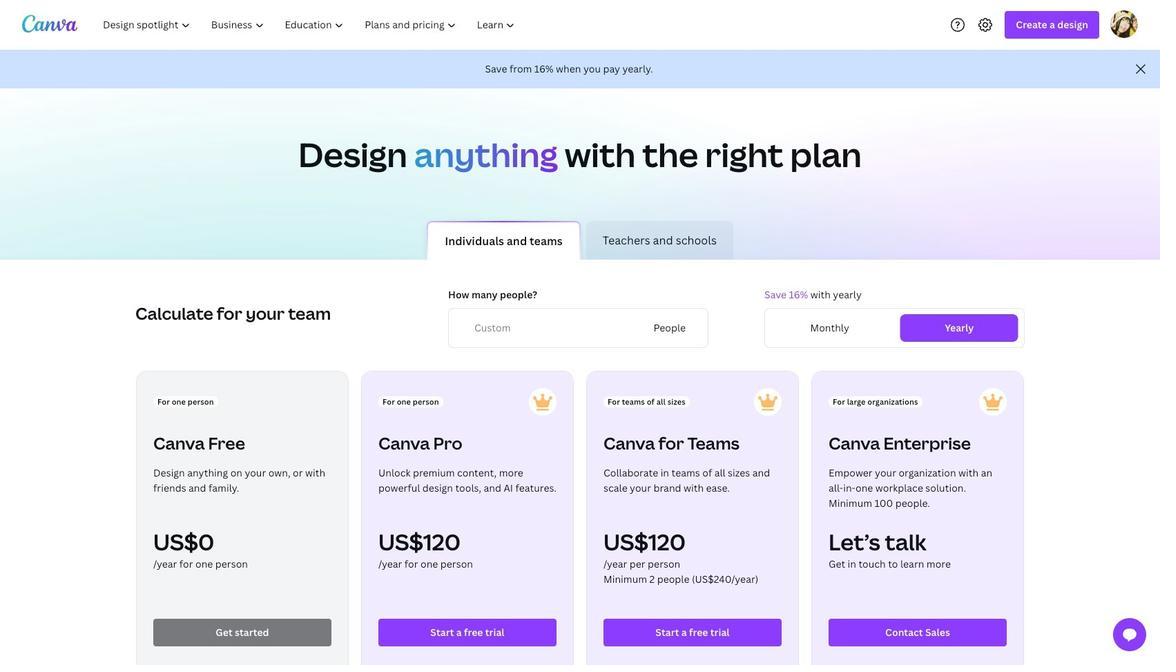 Task type: locate. For each thing, give the bounding box(es) containing it.
option group
[[765, 308, 1025, 348]]

tab panel
[[0, 276, 1160, 665]]

Custom text field
[[474, 320, 639, 336]]



Task type: vqa. For each thing, say whether or not it's contained in the screenshot.
'Custom' text box
yes



Task type: describe. For each thing, give the bounding box(es) containing it.
open chat image
[[1122, 626, 1138, 643]]

top level navigation element
[[94, 11, 527, 39]]

stephanie aranda image
[[1111, 10, 1138, 38]]



